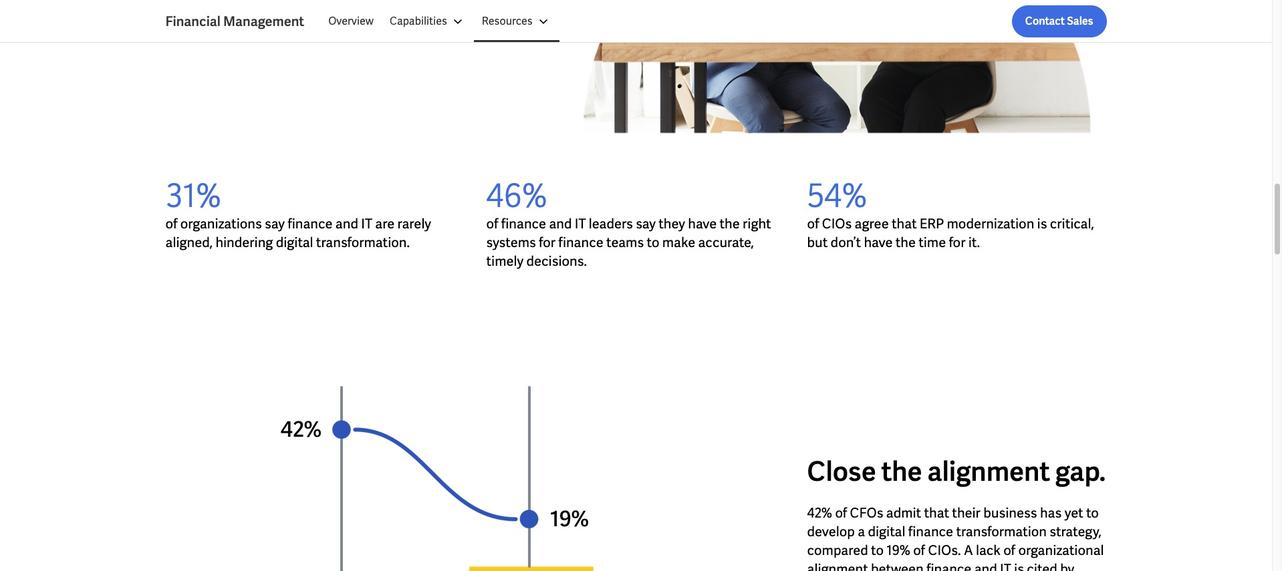 Task type: describe. For each thing, give the bounding box(es) containing it.
resources button
[[474, 5, 560, 37]]

finance up cios.
[[909, 523, 954, 541]]

close the alignment gap.
[[807, 454, 1106, 489]]

resources
[[482, 14, 533, 28]]

rarely
[[398, 215, 431, 232]]

are
[[375, 215, 395, 232]]

financial
[[166, 13, 221, 30]]

of right 19% at the right bottom
[[914, 542, 926, 559]]

a
[[858, 523, 865, 541]]

is inside 54% of cios agree that erp modernization is critical, but don't have the time for it.
[[1038, 215, 1048, 232]]

has
[[1040, 505, 1062, 522]]

cfos
[[850, 505, 884, 522]]

list containing overview
[[320, 5, 1107, 37]]

1 vertical spatial to
[[1087, 505, 1099, 522]]

and inside 46% of finance and it leaders say they have the right systems for finance teams to make accurate, timely decisions.
[[549, 215, 572, 232]]

finance down cios.
[[927, 561, 972, 572]]

financial management link
[[166, 12, 320, 31]]

of for 31%
[[166, 215, 177, 232]]

for inside 46% of finance and it leaders say they have the right systems for finance teams to make accurate, timely decisions.
[[539, 234, 556, 251]]

it inside 46% of finance and it leaders say they have the right systems for finance teams to make accurate, timely decisions.
[[575, 215, 586, 232]]

19%
[[887, 542, 911, 559]]

compared
[[807, 542, 869, 559]]

42% of cfos admit that their business has yet to develop a digital finance transformation strategy, compared to 19% of cios. a lack of organizational alignment between finance and it is cited
[[807, 505, 1104, 572]]

scale showing alignment gap between cfos and cios image
[[166, 345, 706, 572]]

aligned,
[[166, 234, 213, 251]]

of for 42%
[[835, 505, 847, 522]]

strategy,
[[1050, 523, 1102, 541]]

it.
[[969, 234, 980, 251]]

timely
[[486, 253, 524, 270]]

contact sales link
[[1012, 5, 1107, 37]]

right
[[743, 215, 771, 232]]

it inside 42% of cfos admit that their business has yet to develop a digital finance transformation strategy, compared to 19% of cios. a lack of organizational alignment between finance and it is cited
[[1000, 561, 1012, 572]]

teams
[[607, 234, 644, 251]]

have inside 54% of cios agree that erp modernization is critical, but don't have the time for it.
[[864, 234, 893, 251]]

transformation.
[[316, 234, 410, 251]]

cios.
[[928, 542, 961, 559]]

hindering
[[216, 234, 273, 251]]

contact
[[1026, 14, 1065, 28]]

develop
[[807, 523, 855, 541]]

yet
[[1065, 505, 1084, 522]]

that for 54%
[[892, 215, 917, 232]]

financial management
[[166, 13, 304, 30]]

they
[[659, 215, 685, 232]]

alignment inside 42% of cfos admit that their business has yet to develop a digital finance transformation strategy, compared to 19% of cios. a lack of organizational alignment between finance and it is cited
[[807, 561, 868, 572]]

cios
[[822, 215, 852, 232]]



Task type: locate. For each thing, give the bounding box(es) containing it.
is down the "transformation"
[[1015, 561, 1025, 572]]

1 horizontal spatial is
[[1038, 215, 1048, 232]]

2 horizontal spatial it
[[1000, 561, 1012, 572]]

of up systems
[[486, 215, 498, 232]]

finance
[[288, 215, 333, 232], [501, 215, 546, 232], [559, 234, 604, 251], [909, 523, 954, 541], [927, 561, 972, 572]]

cfo and cio reviewing work on a screen image
[[567, 0, 1107, 177]]

of up but
[[807, 215, 819, 232]]

1 horizontal spatial have
[[864, 234, 893, 251]]

have inside 46% of finance and it leaders say they have the right systems for finance teams to make accurate, timely decisions.
[[688, 215, 717, 232]]

say inside 46% of finance and it leaders say they have the right systems for finance teams to make accurate, timely decisions.
[[636, 215, 656, 232]]

for inside 54% of cios agree that erp modernization is critical, but don't have the time for it.
[[949, 234, 966, 251]]

the inside 54% of cios agree that erp modernization is critical, but don't have the time for it.
[[896, 234, 916, 251]]

close
[[807, 454, 876, 489]]

finance up systems
[[501, 215, 546, 232]]

1 vertical spatial that
[[924, 505, 950, 522]]

systems
[[486, 234, 536, 251]]

1 vertical spatial alignment
[[807, 561, 868, 572]]

0 horizontal spatial it
[[361, 215, 372, 232]]

and inside 31% of organizations say finance and it are rarely aligned, hindering digital transformation.
[[336, 215, 358, 232]]

digital right hindering
[[276, 234, 313, 251]]

of up aligned,
[[166, 215, 177, 232]]

0 horizontal spatial have
[[688, 215, 717, 232]]

to inside 46% of finance and it leaders say they have the right systems for finance teams to make accurate, timely decisions.
[[647, 234, 660, 251]]

2 vertical spatial to
[[871, 542, 884, 559]]

digital inside 31% of organizations say finance and it are rarely aligned, hindering digital transformation.
[[276, 234, 313, 251]]

1 horizontal spatial say
[[636, 215, 656, 232]]

it down the lack
[[1000, 561, 1012, 572]]

is inside 42% of cfos admit that their business has yet to develop a digital finance transformation strategy, compared to 19% of cios. a lack of organizational alignment between finance and it is cited
[[1015, 561, 1025, 572]]

1 for from the left
[[539, 234, 556, 251]]

is left the critical,
[[1038, 215, 1048, 232]]

1 horizontal spatial for
[[949, 234, 966, 251]]

to right yet
[[1087, 505, 1099, 522]]

accurate,
[[698, 234, 754, 251]]

capabilities button
[[382, 5, 474, 37]]

contact sales
[[1026, 14, 1094, 28]]

the left time
[[896, 234, 916, 251]]

and inside 42% of cfos admit that their business has yet to develop a digital finance transformation strategy, compared to 19% of cios. a lack of organizational alignment between finance and it is cited
[[975, 561, 998, 572]]

alignment down compared
[[807, 561, 868, 572]]

have
[[688, 215, 717, 232], [864, 234, 893, 251]]

46% of finance and it leaders say they have the right systems for finance teams to make accurate, timely decisions.
[[486, 175, 771, 270]]

0 vertical spatial that
[[892, 215, 917, 232]]

and
[[336, 215, 358, 232], [549, 215, 572, 232], [975, 561, 998, 572]]

that
[[892, 215, 917, 232], [924, 505, 950, 522]]

organizational
[[1019, 542, 1104, 559]]

that left their
[[924, 505, 950, 522]]

of for 46%
[[486, 215, 498, 232]]

0 vertical spatial digital
[[276, 234, 313, 251]]

digital
[[276, 234, 313, 251], [868, 523, 906, 541]]

of inside 31% of organizations say finance and it are rarely aligned, hindering digital transformation.
[[166, 215, 177, 232]]

1 horizontal spatial digital
[[868, 523, 906, 541]]

1 horizontal spatial it
[[575, 215, 586, 232]]

the up the admit
[[882, 454, 923, 489]]

the up the accurate, at the right top of page
[[720, 215, 740, 232]]

31% of organizations say finance and it are rarely aligned, hindering digital transformation.
[[166, 175, 431, 251]]

to
[[647, 234, 660, 251], [1087, 505, 1099, 522], [871, 542, 884, 559]]

0 horizontal spatial and
[[336, 215, 358, 232]]

capabilities
[[390, 14, 447, 28]]

it
[[361, 215, 372, 232], [575, 215, 586, 232], [1000, 561, 1012, 572]]

their
[[952, 505, 981, 522]]

54% of cios agree that erp modernization is critical, but don't have the time for it.
[[807, 175, 1095, 251]]

0 horizontal spatial digital
[[276, 234, 313, 251]]

digital up 19% at the right bottom
[[868, 523, 906, 541]]

of inside 46% of finance and it leaders say they have the right systems for finance teams to make accurate, timely decisions.
[[486, 215, 498, 232]]

overview
[[328, 14, 374, 28]]

of
[[166, 215, 177, 232], [486, 215, 498, 232], [807, 215, 819, 232], [835, 505, 847, 522], [914, 542, 926, 559], [1004, 542, 1016, 559]]

0 vertical spatial alignment
[[928, 454, 1050, 489]]

admit
[[887, 505, 922, 522]]

say up hindering
[[265, 215, 285, 232]]

for
[[539, 234, 556, 251], [949, 234, 966, 251]]

but
[[807, 234, 828, 251]]

alignment
[[928, 454, 1050, 489], [807, 561, 868, 572]]

1 horizontal spatial to
[[871, 542, 884, 559]]

organizations
[[180, 215, 262, 232]]

of down the "transformation"
[[1004, 542, 1016, 559]]

for left it.
[[949, 234, 966, 251]]

say
[[265, 215, 285, 232], [636, 215, 656, 232]]

time
[[919, 234, 946, 251]]

that inside 54% of cios agree that erp modernization is critical, but don't have the time for it.
[[892, 215, 917, 232]]

and down the lack
[[975, 561, 998, 572]]

gap.
[[1056, 454, 1106, 489]]

digital inside 42% of cfos admit that their business has yet to develop a digital finance transformation strategy, compared to 19% of cios. a lack of organizational alignment between finance and it is cited
[[868, 523, 906, 541]]

between
[[871, 561, 924, 572]]

it left the leaders
[[575, 215, 586, 232]]

that for 42%
[[924, 505, 950, 522]]

1 horizontal spatial that
[[924, 505, 950, 522]]

decisions.
[[527, 253, 587, 270]]

alignment up 'business'
[[928, 454, 1050, 489]]

to left make
[[647, 234, 660, 251]]

the
[[720, 215, 740, 232], [896, 234, 916, 251], [882, 454, 923, 489]]

agree
[[855, 215, 889, 232]]

lack
[[976, 542, 1001, 559]]

that inside 42% of cfos admit that their business has yet to develop a digital finance transformation strategy, compared to 19% of cios. a lack of organizational alignment between finance and it is cited
[[924, 505, 950, 522]]

1 vertical spatial is
[[1015, 561, 1025, 572]]

1 vertical spatial digital
[[868, 523, 906, 541]]

2 horizontal spatial to
[[1087, 505, 1099, 522]]

0 vertical spatial is
[[1038, 215, 1048, 232]]

is
[[1038, 215, 1048, 232], [1015, 561, 1025, 572]]

have up make
[[688, 215, 717, 232]]

0 horizontal spatial say
[[265, 215, 285, 232]]

1 horizontal spatial alignment
[[928, 454, 1050, 489]]

management
[[223, 13, 304, 30]]

list
[[320, 5, 1107, 37]]

sales
[[1067, 14, 1094, 28]]

critical,
[[1050, 215, 1095, 232]]

1 horizontal spatial and
[[549, 215, 572, 232]]

2 say from the left
[[636, 215, 656, 232]]

business
[[984, 505, 1038, 522]]

0 horizontal spatial that
[[892, 215, 917, 232]]

don't
[[831, 234, 861, 251]]

make
[[663, 234, 696, 251]]

of up develop
[[835, 505, 847, 522]]

and up decisions.
[[549, 215, 572, 232]]

0 horizontal spatial is
[[1015, 561, 1025, 572]]

0 horizontal spatial to
[[647, 234, 660, 251]]

finance up transformation. in the left top of the page
[[288, 215, 333, 232]]

menu containing overview
[[320, 5, 560, 37]]

finance up decisions.
[[559, 234, 604, 251]]

have down agree
[[864, 234, 893, 251]]

finance inside 31% of organizations say finance and it are rarely aligned, hindering digital transformation.
[[288, 215, 333, 232]]

42%
[[807, 505, 833, 522]]

0 vertical spatial to
[[647, 234, 660, 251]]

it inside 31% of organizations say finance and it are rarely aligned, hindering digital transformation.
[[361, 215, 372, 232]]

say inside 31% of organizations say finance and it are rarely aligned, hindering digital transformation.
[[265, 215, 285, 232]]

0 vertical spatial the
[[720, 215, 740, 232]]

2 for from the left
[[949, 234, 966, 251]]

and up transformation. in the left top of the page
[[336, 215, 358, 232]]

of inside 54% of cios agree that erp modernization is critical, but don't have the time for it.
[[807, 215, 819, 232]]

0 vertical spatial have
[[688, 215, 717, 232]]

1 vertical spatial have
[[864, 234, 893, 251]]

transformation
[[957, 523, 1047, 541]]

1 vertical spatial the
[[896, 234, 916, 251]]

modernization
[[947, 215, 1035, 232]]

0 horizontal spatial for
[[539, 234, 556, 251]]

the inside 46% of finance and it leaders say they have the right systems for finance teams to make accurate, timely decisions.
[[720, 215, 740, 232]]

it left are
[[361, 215, 372, 232]]

overview link
[[320, 5, 382, 37]]

2 horizontal spatial and
[[975, 561, 998, 572]]

to left 19% at the right bottom
[[871, 542, 884, 559]]

a
[[964, 542, 973, 559]]

46%
[[486, 175, 548, 216]]

1 say from the left
[[265, 215, 285, 232]]

0 horizontal spatial alignment
[[807, 561, 868, 572]]

say left they
[[636, 215, 656, 232]]

that left erp
[[892, 215, 917, 232]]

erp
[[920, 215, 944, 232]]

for up decisions.
[[539, 234, 556, 251]]

leaders
[[589, 215, 633, 232]]

of for 54%
[[807, 215, 819, 232]]

2 vertical spatial the
[[882, 454, 923, 489]]

31%
[[166, 175, 221, 216]]

54%
[[807, 175, 868, 216]]

menu
[[320, 5, 560, 37]]



Task type: vqa. For each thing, say whether or not it's contained in the screenshot.


